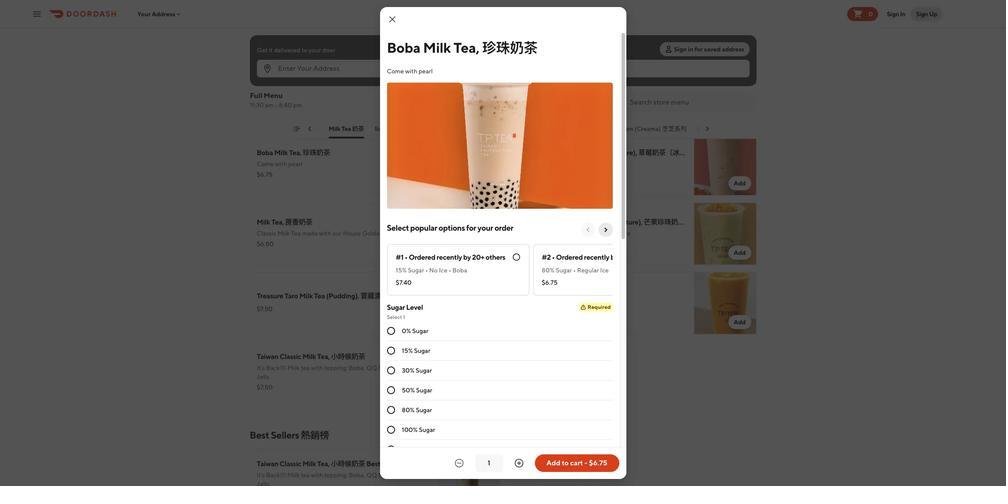 Task type: describe. For each thing, give the bounding box(es) containing it.
sign for sign in
[[888, 10, 900, 17]]

2 strawberry from the top
[[514, 161, 545, 168]]

milk inside "boba milk tea, 珍珠奶茶 come with pearl $6.75"
[[275, 149, 288, 157]]

regular
[[577, 267, 599, 274]]

cart
[[571, 460, 583, 468]]

原味茶
[[527, 125, 546, 133]]

jasmine
[[514, 84, 540, 92]]

fruit tea 水果茶 button
[[437, 125, 482, 139]]

milk inside "boba milk tea, 珍珠奶茶" dialog
[[423, 39, 451, 56]]

sugar inside milk tea, 蔗香奶茶 classic milk tea made with our house golden sugar syrup. $6.50
[[385, 230, 401, 237]]

thai milk tea, 手沖泰奶
[[514, 292, 584, 301]]

grass inside taiwan classic milk tea, 小時候奶茶 it's back!!! milk tea with topping: boba, qq noodle, grass jelly $7.50
[[402, 365, 418, 372]]

1 vertical spatial mango
[[530, 230, 550, 237]]

texture), inside "boba mango milk tea (smoothie texture), 芒果珍珠奶茶（冰沙口感） boba mango milk tea in smoothie texture $7.75"
[[615, 218, 643, 227]]

珍珠奶茶 for boba milk tea, 珍珠奶茶 come with pearl $6.75
[[303, 149, 330, 157]]

sugar for 15% sugar
[[414, 348, 431, 355]]

1 vertical spatial of
[[293, 96, 299, 103]]

tea inside the taiwan classic milk tea, 小時候奶茶 best seller it's back!!! milk tea with topping: boba, qq noddle, and grass jelly
[[301, 472, 310, 479]]

jelly inside the taiwan classic milk tea, 小時候奶茶 best seller it's back!!! milk tea with topping: boba, qq noddle, and grass jelly
[[257, 481, 270, 487]]

1 horizontal spatial best sellers 熱銷榜
[[375, 125, 427, 133]]

smoothie inside "boba mango milk tea (smoothie texture), 芒果珍珠奶茶（冰沙口感） boba mango milk tea in smoothie texture $7.75"
[[582, 230, 609, 237]]

your for for
[[478, 224, 494, 233]]

tea, inside "boba milk tea, 珍珠奶茶 come with pearl $6.75"
[[289, 149, 302, 157]]

tea inside 'button'
[[516, 125, 526, 133]]

1
[[403, 314, 405, 321]]

decrease quantity by 1 image
[[454, 459, 465, 469]]

by for #1 • ordered recently by 20+ others
[[464, 254, 471, 262]]

bitterness
[[365, 87, 393, 94]]

(creama)
[[635, 125, 661, 133]]

0%
[[402, 328, 411, 335]]

texture), inside strawberry milk tea (smoothie texture), 草莓奶茶（冰沙口感） strawberry milk tea in smoothie texture $7.50
[[610, 149, 638, 157]]

sugar level group
[[387, 303, 613, 461]]

8:40
[[279, 102, 292, 109]]

strawberry milk tea (smoothie texture), 草莓奶茶（冰沙口感） strawberry milk tea in smoothie texture $7.50
[[514, 149, 707, 178]]

jasmine green milk tea, 茉莉綠奶茶
[[514, 84, 624, 92]]

add for thai milk tea, 手沖泰奶
[[734, 319, 746, 326]]

水果茶
[[463, 125, 482, 133]]

it's inside taiwan classic milk tea, 小時候奶茶 it's back!!! milk tea with topping: boba, qq noodle, grass jelly $7.50
[[257, 365, 265, 372]]

come inside "boba milk tea, 珍珠奶茶 come with pearl $6.75"
[[257, 161, 274, 168]]

get
[[257, 47, 268, 54]]

pearl inside "boba milk tea, 珍珠奶茶" dialog
[[419, 68, 433, 75]]

30% Sugar radio
[[387, 367, 395, 375]]

recently for #1
[[437, 254, 462, 262]]

蔗香奶茶
[[285, 218, 313, 227]]

tea inside taiwan classic milk tea, 小時候奶茶 it's back!!! milk tea with topping: boba, qq noodle, grass jelly $7.50
[[301, 365, 310, 372]]

boba milk tea, 珍珠奶茶 image
[[437, 133, 500, 196]]

grass inside the taiwan classic milk tea, 小時候奶茶 best seller it's back!!! milk tea with topping: boba, qq noddle, and grass jelly
[[414, 472, 430, 479]]

1 vertical spatial 奶茶
[[352, 125, 364, 133]]

hot drinks (16oz) 熱飲
[[698, 125, 759, 133]]

creamy
[[328, 96, 349, 103]]

boba milk tea, 珍珠奶茶 come with pearl $6.75
[[257, 149, 330, 178]]

add button for boba milk tea, 珍珠奶茶
[[472, 177, 495, 191]]

鐵觀音奶茶
[[326, 75, 360, 83]]

add button for jasmine green milk tea, 茉莉綠奶茶
[[729, 107, 752, 121]]

house
[[343, 230, 361, 237]]

1 vertical spatial 熱銷榜
[[301, 430, 329, 442]]

options
[[439, 224, 465, 233]]

芝芝系列
[[662, 125, 687, 133]]

pearl inside "boba milk tea, 珍珠奶茶 come with pearl $6.75"
[[289, 161, 303, 168]]

treasure taro  milk tea (pudding), 寶藏濃芋奶茶 image
[[437, 273, 500, 335]]

50%
[[402, 388, 415, 395]]

tea inside button
[[452, 125, 462, 133]]

smoothie inside strawberry milk tea (smoothie texture), 草莓奶茶（冰沙口感） strawberry milk tea in smoothie texture $7.50
[[577, 161, 604, 168]]

thai
[[514, 292, 527, 301]]

popular items
[[279, 125, 318, 133]]

20+ for #1 • ordered recently by 20+ others
[[472, 254, 485, 262]]

salted cheese cream foam (creama) 芝芝系列 button
[[556, 125, 687, 139]]

1 vertical spatial and
[[316, 96, 327, 103]]

address
[[152, 10, 175, 17]]

(smoothie inside "boba mango milk tea (smoothie texture), 芒果珍珠奶茶（冰沙口感） boba mango milk tea in smoothie texture $7.75"
[[582, 218, 614, 227]]

others for #1 • ordered recently by 20+ others
[[486, 254, 506, 262]]

for inside "boba milk tea, 珍珠奶茶" dialog
[[467, 224, 477, 233]]

noodle,
[[379, 365, 401, 372]]

ordered for #2
[[557, 254, 583, 262]]

pm
[[293, 102, 302, 109]]

15% for 15% sugar
[[402, 348, 413, 355]]

increase quantity by 1 image
[[514, 459, 525, 469]]

小時候奶茶 for back!!!
[[331, 353, 365, 361]]

100%
[[402, 427, 418, 434]]

your for to
[[309, 47, 321, 54]]

add button for milk tea, 蔗香奶茶
[[472, 246, 495, 260]]

fruit tea 水果茶
[[437, 125, 482, 133]]

with inside "boba milk tea, 珍珠奶茶" dialog
[[405, 68, 418, 75]]

for inside sign in for saved address link
[[695, 46, 703, 53]]

0 vertical spatial mango
[[532, 218, 554, 227]]

full
[[250, 92, 262, 100]]

add button for boba mango milk tea (smoothie texture), 芒果珍珠奶茶（冰沙口感）
[[729, 246, 752, 260]]

100% sugar
[[402, 427, 435, 434]]

address
[[722, 46, 745, 53]]

thai milk tea, 手沖泰奶 image
[[695, 273, 757, 335]]

milky
[[300, 96, 315, 103]]

50% sugar
[[402, 388, 433, 395]]

boba for boba mango milk tea (smoothie texture), 芒果珍珠奶茶（冰沙口感） boba mango milk tea in smoothie texture $7.75
[[514, 218, 530, 227]]

saved
[[704, 46, 721, 53]]

sign for sign in for saved address
[[674, 46, 687, 53]]

80% for 80% sugar
[[402, 407, 415, 414]]

salted
[[556, 125, 574, 133]]

tea, inside milk tea, 蔗香奶茶 classic milk tea made with our house golden sugar syrup. $6.50
[[272, 218, 284, 227]]

taiwan classic milk tea, 小時候奶茶 best seller it's back!!! milk tea with topping: boba, qq noddle, and grass jelly
[[257, 461, 430, 487]]

add button for strawberry milk tea (smoothie texture), 草莓奶茶（冰沙口感）
[[729, 177, 752, 191]]

sugar for 15% sugar • no ice • boba
[[408, 267, 424, 274]]

tea, inside tie guan yin milk tea, 鐵觀音奶茶 roasted oolong milk tea with a hint of bitterness and combination of milky and creamy texture. $6.75
[[312, 75, 325, 83]]

sign up link
[[912, 7, 943, 21]]

sugar for 50% sugar
[[416, 388, 433, 395]]

door
[[322, 47, 335, 54]]

strawberry milk tea (smoothie texture), 草莓奶茶（冰沙口感） image
[[695, 133, 757, 196]]

yin
[[286, 75, 296, 83]]

close boba milk tea, 珍珠奶茶 image
[[387, 14, 398, 25]]

120% sugar
[[402, 447, 435, 454]]

1 vertical spatial order
[[549, 443, 566, 451]]

am
[[265, 102, 274, 109]]

0 horizontal spatial 奶茶
[[287, 44, 306, 56]]

your address
[[137, 10, 175, 17]]

your address button
[[137, 10, 182, 17]]

previous image
[[585, 227, 592, 234]]

sign up
[[917, 10, 938, 17]]

$6.50
[[257, 241, 274, 248]]

made
[[302, 230, 318, 237]]

milk tea, 蔗香奶茶 classic milk tea made with our house golden sugar syrup. $6.50
[[257, 218, 420, 248]]

#2 • ordered recently by 20+ others
[[542, 254, 653, 262]]

select popular options for your order
[[387, 224, 514, 233]]

come with pearl
[[387, 68, 433, 75]]

sign in for saved address link
[[660, 42, 750, 56]]

0 horizontal spatial milk tea 奶茶
[[250, 44, 306, 56]]

add button for tie guan yin milk tea, 鐵觀音奶茶
[[472, 107, 495, 121]]

treasure
[[257, 292, 284, 301]]

hot
[[698, 125, 708, 133]]

sugar inside sugar level select 1
[[387, 304, 405, 312]]

boba for boba milk tea, 珍珠奶茶 come with pearl $6.75
[[257, 149, 273, 157]]

tea inside tie guan yin milk tea, 鐵觀音奶茶 roasted oolong milk tea with a hint of bitterness and combination of milky and creamy texture. $6.75
[[317, 87, 327, 94]]

80% sugar
[[402, 407, 432, 414]]

original tea 原味茶
[[492, 125, 546, 133]]

ice for regular
[[601, 267, 609, 274]]

0 vertical spatial and
[[394, 87, 405, 94]]

scroll menu navigation right image
[[704, 125, 711, 133]]

0% sugar
[[402, 328, 429, 335]]

recently for #2
[[584, 254, 610, 262]]

sellers inside button
[[389, 125, 407, 133]]

jasmine green milk tea, 茉莉綠奶茶 image
[[695, 64, 757, 126]]

texture.
[[350, 96, 372, 103]]

tea, inside taiwan classic milk tea, 小時候奶茶 it's back!!! milk tea with topping: boba, qq noodle, grass jelly $7.50
[[317, 353, 330, 361]]

15% Sugar radio
[[387, 347, 395, 355]]

sign in
[[888, 10, 906, 17]]

to inside add to cart - $6.75 button
[[562, 460, 569, 468]]

芒果珍珠奶茶（冰沙口感）
[[644, 218, 726, 227]]

noddle,
[[379, 472, 401, 479]]

cream
[[598, 125, 617, 133]]

required
[[588, 304, 611, 311]]

add to cart - $6.75 button
[[535, 455, 620, 473]]

first
[[535, 443, 547, 451]]

熱飲
[[747, 125, 759, 133]]

$6.75 inside tie guan yin milk tea, 鐵觀音奶茶 roasted oolong milk tea with a hint of bitterness and combination of milky and creamy texture. $6.75
[[257, 106, 273, 113]]

with inside the taiwan classic milk tea, 小時候奶茶 best seller it's back!!! milk tea with topping: boba, qq noddle, and grass jelly
[[311, 472, 323, 479]]

• left "regular"
[[574, 267, 576, 274]]

sign in link
[[882, 5, 912, 23]]

back!!! inside taiwan classic milk tea, 小時候奶茶 it's back!!! milk tea with topping: boba, qq noodle, grass jelly $7.50
[[266, 365, 286, 372]]

taiwan classic milk tea, 小時候奶茶 best seller image
[[437, 450, 500, 487]]

a
[[342, 87, 345, 94]]

30% sugar
[[402, 368, 432, 375]]

seller
[[382, 461, 400, 469]]

salted cheese cream foam (creama) 芝芝系列
[[556, 125, 687, 133]]

add inside "boba milk tea, 珍珠奶茶" dialog
[[547, 460, 561, 468]]

drinks
[[709, 125, 727, 133]]

qq inside the taiwan classic milk tea, 小時候奶茶 best seller it's back!!! milk tea with topping: boba, qq noddle, and grass jelly
[[367, 472, 377, 479]]

1 strawberry from the top
[[514, 149, 548, 157]]



Task type: locate. For each thing, give the bounding box(es) containing it.
back!!! inside the taiwan classic milk tea, 小時候奶茶 best seller it's back!!! milk tea with topping: boba, qq noddle, and grass jelly
[[266, 472, 286, 479]]

boba milk tea, 珍珠奶茶
[[387, 39, 538, 56]]

no
[[430, 267, 438, 274]]

1 vertical spatial come
[[257, 161, 274, 168]]

• right #1
[[405, 254, 408, 262]]

in down salted
[[570, 161, 576, 168]]

0 vertical spatial 珍珠奶茶
[[482, 39, 538, 56]]

tea
[[301, 365, 310, 372], [301, 472, 310, 479]]

1 vertical spatial texture),
[[615, 218, 643, 227]]

add for tie guan yin milk tea, 鐵觀音奶茶
[[477, 111, 489, 118]]

2 taiwan from the top
[[257, 461, 279, 469]]

20+ down select popular options for your order
[[472, 254, 485, 262]]

popular
[[411, 224, 438, 233]]

80% right 80% sugar radio
[[402, 407, 415, 414]]

1 taiwan from the top
[[257, 353, 279, 361]]

delivery
[[471, 443, 497, 451]]

熱銷榜 inside button
[[408, 125, 427, 133]]

full menu 11:30 am - 8:40 pm
[[250, 92, 302, 109]]

1 vertical spatial sellers
[[271, 430, 299, 442]]

sign left up
[[917, 10, 929, 17]]

your right options
[[478, 224, 494, 233]]

0 horizontal spatial 熱銷榜
[[301, 430, 329, 442]]

2 vertical spatial in
[[575, 230, 581, 237]]

for left saved
[[695, 46, 703, 53]]

of down oolong
[[293, 96, 299, 103]]

珍珠奶茶 down items
[[303, 149, 330, 157]]

1 vertical spatial 15%
[[402, 348, 413, 355]]

boba inside "boba milk tea, 珍珠奶茶 come with pearl $6.75"
[[257, 149, 273, 157]]

sugar level select 1
[[387, 304, 423, 321]]

1 vertical spatial boba,
[[349, 472, 365, 479]]

hot drinks (16oz) 熱飲 button
[[698, 125, 759, 139]]

0 vertical spatial for
[[695, 46, 703, 53]]

with inside tie guan yin milk tea, 鐵觀音奶茶 roasted oolong milk tea with a hint of bitterness and combination of milky and creamy texture. $6.75
[[328, 87, 340, 94]]

on
[[510, 443, 518, 451]]

2 qq from the top
[[367, 472, 377, 479]]

15% up the $7.40
[[396, 267, 407, 274]]

pearl
[[419, 68, 433, 75], [289, 161, 303, 168]]

to
[[302, 47, 307, 54], [562, 460, 569, 468]]

0 vertical spatial order
[[495, 224, 514, 233]]

0 vertical spatial best
[[375, 125, 387, 133]]

classic for best
[[280, 461, 301, 469]]

back!!!
[[266, 365, 286, 372], [266, 472, 286, 479]]

20+ down "boba mango milk tea (smoothie texture), 芒果珍珠奶茶（冰沙口感） boba mango milk tea in smoothie texture $7.75"
[[620, 254, 632, 262]]

2 by from the left
[[611, 254, 619, 262]]

topping: inside taiwan classic milk tea, 小時候奶茶 it's back!!! milk tea with topping: boba, qq noodle, grass jelly $7.50
[[325, 365, 348, 372]]

80% inside sugar level group
[[402, 407, 415, 414]]

奶茶 right it in the top of the page
[[287, 44, 306, 56]]

2 小時候奶茶 from the top
[[331, 461, 365, 469]]

1 vertical spatial 小時候奶茶
[[331, 461, 365, 469]]

1 back!!! from the top
[[266, 365, 286, 372]]

fantastic fruit tea, 滿杯水果茶 image
[[437, 0, 500, 19]]

classic inside taiwan classic milk tea, 小時候奶茶 it's back!!! milk tea with topping: boba, qq noodle, grass jelly $7.50
[[280, 353, 301, 361]]

taiwan classic milk tea, 小時候奶茶 image
[[437, 342, 500, 405]]

in inside sign in for saved address link
[[688, 46, 694, 53]]

sugar up 100% sugar
[[416, 407, 432, 414]]

your
[[309, 47, 321, 54], [478, 224, 494, 233], [519, 443, 533, 451]]

ice down #2 • ordered recently by 20+ others
[[601, 267, 609, 274]]

•
[[405, 254, 408, 262], [552, 254, 555, 262], [426, 267, 428, 274], [449, 267, 452, 274], [574, 267, 576, 274]]

by down options
[[464, 254, 471, 262]]

1 vertical spatial to
[[562, 460, 569, 468]]

奶茶 down texture.
[[352, 125, 364, 133]]

sugar up 1
[[387, 304, 405, 312]]

$6.75 inside add to cart - $6.75 button
[[589, 460, 608, 468]]

珍珠奶茶 up jasmine
[[482, 39, 538, 56]]

tea
[[270, 44, 285, 56], [317, 87, 327, 94], [341, 125, 351, 133], [452, 125, 462, 133], [516, 125, 526, 133], [564, 149, 575, 157], [559, 161, 569, 168], [569, 218, 580, 227], [291, 230, 301, 237], [564, 230, 574, 237], [314, 292, 325, 301]]

it
[[269, 47, 273, 54]]

80% for 80% sugar • regular ice
[[542, 267, 555, 274]]

80% Sugar radio
[[387, 407, 395, 415]]

sugar for 30% sugar
[[416, 368, 432, 375]]

boba, inside taiwan classic milk tea, 小時候奶茶 it's back!!! milk tea with topping: boba, qq noodle, grass jelly $7.50
[[349, 365, 365, 372]]

0 horizontal spatial -
[[275, 102, 278, 109]]

milk tea, 蔗香奶茶 image
[[437, 203, 500, 265]]

15% for 15% sugar • no ice • boba
[[396, 267, 407, 274]]

for right options
[[467, 224, 477, 233]]

0 vertical spatial sellers
[[389, 125, 407, 133]]

2 20+ from the left
[[620, 254, 632, 262]]

0 vertical spatial 15%
[[396, 267, 407, 274]]

add button
[[472, 0, 495, 14], [472, 107, 495, 121], [729, 107, 752, 121], [472, 177, 495, 191], [729, 177, 752, 191], [472, 246, 495, 260], [729, 246, 752, 260], [729, 316, 752, 330]]

0 vertical spatial 熱銷榜
[[408, 125, 427, 133]]

pearl down the boba milk tea, 珍珠奶茶
[[419, 68, 433, 75]]

1 horizontal spatial pearl
[[419, 68, 433, 75]]

0 vertical spatial classic
[[257, 230, 277, 237]]

boba, left the 'noddle,'
[[349, 472, 365, 479]]

2 it's from the top
[[257, 472, 265, 479]]

Current quantity is 1 number field
[[481, 459, 498, 469]]

0 button
[[848, 7, 879, 21]]

0 vertical spatial to
[[302, 47, 307, 54]]

0 vertical spatial (smoothie
[[576, 149, 609, 157]]

小時候奶茶 inside taiwan classic milk tea, 小時候奶茶 it's back!!! milk tea with topping: boba, qq noodle, grass jelly $7.50
[[331, 353, 365, 361]]

texture
[[605, 161, 626, 168], [610, 230, 631, 237]]

taro
[[285, 292, 298, 301]]

sugar left no
[[408, 267, 424, 274]]

our
[[333, 230, 342, 237]]

1 vertical spatial 80%
[[402, 407, 415, 414]]

scroll menu navigation left image
[[306, 125, 313, 133]]

0 vertical spatial 80%
[[542, 267, 555, 274]]

sugar for 0% sugar
[[413, 328, 429, 335]]

smoothie up #2 • ordered recently by 20+ others
[[582, 230, 609, 237]]

小時候奶茶 inside the taiwan classic milk tea, 小時候奶茶 best seller it's back!!! milk tea with topping: boba, qq noddle, and grass jelly
[[331, 461, 365, 469]]

(pudding),
[[326, 292, 360, 301]]

$6.75
[[514, 97, 530, 104], [257, 106, 273, 113], [257, 171, 273, 178], [542, 280, 558, 287], [589, 460, 608, 468]]

0 horizontal spatial recently
[[437, 254, 462, 262]]

• right #2
[[552, 254, 555, 262]]

boba mango milk tea (smoothie texture), 芒果珍珠奶茶（冰沙口感） image
[[695, 203, 757, 265]]

texture down salted cheese cream foam (creama) 芝芝系列 button
[[605, 161, 626, 168]]

2 topping: from the top
[[325, 472, 348, 479]]

to right delivered
[[302, 47, 307, 54]]

your left door
[[309, 47, 321, 54]]

2 back!!! from the top
[[266, 472, 286, 479]]

hint
[[346, 87, 357, 94]]

with inside milk tea, 蔗香奶茶 classic milk tea made with our house golden sugar syrup. $6.50
[[319, 230, 331, 237]]

0 horizontal spatial best sellers 熱銷榜
[[250, 430, 329, 442]]

2 ordered from the left
[[557, 254, 583, 262]]

1 horizontal spatial of
[[358, 87, 364, 94]]

(smoothie down cheese
[[576, 149, 609, 157]]

0 vertical spatial jelly
[[257, 374, 270, 381]]

2 select from the top
[[387, 314, 402, 321]]

1 boba, from the top
[[349, 365, 365, 372]]

0 vertical spatial select
[[387, 224, 409, 233]]

80% down #2
[[542, 267, 555, 274]]

jelly inside taiwan classic milk tea, 小時候奶茶 it's back!!! milk tea with topping: boba, qq noodle, grass jelly $7.50
[[257, 374, 270, 381]]

0 vertical spatial of
[[358, 87, 364, 94]]

0 vertical spatial best sellers 熱銷榜
[[375, 125, 427, 133]]

0 horizontal spatial order
[[495, 224, 514, 233]]

and right the 'noddle,'
[[402, 472, 413, 479]]

topping: inside the taiwan classic milk tea, 小時候奶茶 best seller it's back!!! milk tea with topping: boba, qq noddle, and grass jelly
[[325, 472, 348, 479]]

小時候奶茶 left seller
[[331, 461, 365, 469]]

1 vertical spatial classic
[[280, 353, 301, 361]]

by
[[464, 254, 471, 262], [611, 254, 619, 262]]

roasted
[[257, 87, 280, 94]]

boba, inside the taiwan classic milk tea, 小時候奶茶 best seller it's back!!! milk tea with topping: boba, qq noddle, and grass jelly
[[349, 472, 365, 479]]

0 vertical spatial smoothie
[[577, 161, 604, 168]]

0 horizontal spatial sign
[[674, 46, 687, 53]]

sugar right 0%
[[413, 328, 429, 335]]

fruit
[[437, 125, 451, 133]]

$7.50 inside strawberry milk tea (smoothie texture), 草莓奶茶（冰沙口感） strawberry milk tea in smoothie texture $7.50
[[514, 171, 530, 178]]

1 vertical spatial tea
[[301, 472, 310, 479]]

with inside taiwan classic milk tea, 小時候奶茶 it's back!!! milk tea with topping: boba, qq noodle, grass jelly $7.50
[[311, 365, 323, 372]]

1 vertical spatial texture
[[610, 230, 631, 237]]

strawberry down "原味茶"
[[514, 149, 548, 157]]

grass down 15% sugar on the bottom
[[402, 365, 418, 372]]

qq left the 'noddle,'
[[367, 472, 377, 479]]

1 it's from the top
[[257, 365, 265, 372]]

0 vertical spatial milk tea 奶茶
[[250, 44, 306, 56]]

2 vertical spatial best
[[367, 461, 381, 469]]

items
[[302, 125, 318, 133]]

qq left noodle, on the bottom left of page
[[367, 365, 377, 372]]

tea inside milk tea, 蔗香奶茶 classic milk tea made with our house golden sugar syrup. $6.50
[[291, 230, 301, 237]]

1 vertical spatial pearl
[[289, 161, 303, 168]]

taiwan for it's
[[257, 353, 279, 361]]

boba, left noodle, on the bottom left of page
[[349, 365, 365, 372]]

珍珠奶茶 inside "boba milk tea, 珍珠奶茶" dialog
[[482, 39, 538, 56]]

- right cart
[[585, 460, 588, 468]]

0 vertical spatial back!!!
[[266, 365, 286, 372]]

0 horizontal spatial to
[[302, 47, 307, 54]]

0 horizontal spatial others
[[486, 254, 506, 262]]

小時候奶茶 left 15% sugar radio
[[331, 353, 365, 361]]

in inside strawberry milk tea (smoothie texture), 草莓奶茶（冰沙口感） strawberry milk tea in smoothie texture $7.50
[[570, 161, 576, 168]]

select left 1
[[387, 314, 402, 321]]

sign left in
[[888, 10, 900, 17]]

0 horizontal spatial 20+
[[472, 254, 485, 262]]

- right 'am'
[[275, 102, 278, 109]]

strawberry down original tea 原味茶 'button'
[[514, 161, 545, 168]]

1 horizontal spatial ice
[[601, 267, 609, 274]]

1 tea from the top
[[301, 365, 310, 372]]

1 vertical spatial best sellers 熱銷榜
[[250, 430, 329, 442]]

tie guan yin milk tea, 鐵觀音奶茶 image
[[437, 64, 500, 126]]

with
[[405, 68, 418, 75], [328, 87, 340, 94], [275, 161, 287, 168], [319, 230, 331, 237], [311, 365, 323, 372], [311, 472, 323, 479]]

enjoy $0 delivery fee on your first order
[[441, 443, 566, 451]]

1 horizontal spatial others
[[633, 254, 653, 262]]

0 horizontal spatial of
[[293, 96, 299, 103]]

$7.50
[[514, 171, 530, 178], [257, 306, 273, 313], [257, 384, 273, 391]]

$0
[[461, 443, 470, 451]]

of up texture.
[[358, 87, 364, 94]]

1 horizontal spatial milk tea 奶茶
[[329, 125, 364, 133]]

0 vertical spatial in
[[688, 46, 694, 53]]

classic for it's
[[280, 353, 301, 361]]

1 others from the left
[[486, 254, 506, 262]]

0 vertical spatial texture),
[[610, 149, 638, 157]]

boba milk tea, 珍珠奶茶 dialog
[[380, 7, 676, 487]]

sugar up 30% sugar
[[414, 348, 431, 355]]

1 horizontal spatial to
[[562, 460, 569, 468]]

2 jelly from the top
[[257, 481, 270, 487]]

your inside "boba milk tea, 珍珠奶茶" dialog
[[478, 224, 494, 233]]

by for #2 • ordered recently by 20+ others
[[611, 254, 619, 262]]

sugar left "regular"
[[556, 267, 572, 274]]

sugar left syrup.
[[385, 230, 401, 237]]

1 topping: from the top
[[325, 365, 348, 372]]

add for milk tea, 蔗香奶茶
[[477, 250, 489, 257]]

0 vertical spatial strawberry
[[514, 149, 548, 157]]

milk tea 奶茶 up guan
[[250, 44, 306, 56]]

come
[[387, 68, 404, 75], [257, 161, 274, 168]]

0 horizontal spatial come
[[257, 161, 274, 168]]

1 ordered from the left
[[409, 254, 436, 262]]

1 vertical spatial best
[[250, 430, 269, 442]]

it's inside the taiwan classic milk tea, 小時候奶茶 best seller it's back!!! milk tea with topping: boba, qq noddle, and grass jelly
[[257, 472, 265, 479]]

taiwan for best
[[257, 461, 279, 469]]

ordered for #1
[[409, 254, 436, 262]]

#2
[[542, 254, 551, 262]]

15% right 15% sugar radio
[[402, 348, 413, 355]]

classic inside the taiwan classic milk tea, 小時候奶茶 best seller it's back!!! milk tea with topping: boba, qq noddle, and grass jelly
[[280, 461, 301, 469]]

1 horizontal spatial ordered
[[557, 254, 583, 262]]

0 vertical spatial qq
[[367, 365, 377, 372]]

ordered up 15% sugar • no ice • boba
[[409, 254, 436, 262]]

get it delivered to your door
[[257, 47, 335, 54]]

texture inside "boba mango milk tea (smoothie texture), 芒果珍珠奶茶（冰沙口感） boba mango milk tea in smoothie texture $7.75"
[[610, 230, 631, 237]]

boba for boba milk tea, 珍珠奶茶
[[387, 39, 421, 56]]

classic inside milk tea, 蔗香奶茶 classic milk tea made with our house golden sugar syrup. $6.50
[[257, 230, 277, 237]]

sugar right 50%
[[416, 388, 433, 395]]

grass down 120% sugar in the bottom of the page
[[414, 472, 430, 479]]

珍珠奶茶
[[482, 39, 538, 56], [303, 149, 330, 157]]

1 select from the top
[[387, 224, 409, 233]]

1 vertical spatial it's
[[257, 472, 265, 479]]

taiwan inside the taiwan classic milk tea, 小時候奶茶 best seller it's back!!! milk tea with topping: boba, qq noddle, and grass jelly
[[257, 461, 279, 469]]

others
[[486, 254, 506, 262], [633, 254, 653, 262]]

sugar right 100%
[[419, 427, 435, 434]]

- inside full menu 11:30 am - 8:40 pm
[[275, 102, 278, 109]]

2 vertical spatial $7.50
[[257, 384, 273, 391]]

1 vertical spatial your
[[478, 224, 494, 233]]

ordered
[[409, 254, 436, 262], [557, 254, 583, 262]]

0 vertical spatial -
[[275, 102, 278, 109]]

pearl down popular items button
[[289, 161, 303, 168]]

1 vertical spatial taiwan
[[257, 461, 279, 469]]

next image
[[602, 227, 610, 234]]

and right milky
[[316, 96, 327, 103]]

ice for no
[[439, 267, 448, 274]]

smoothie
[[577, 161, 604, 168], [582, 230, 609, 237]]

add for jasmine green milk tea, 茉莉綠奶茶
[[734, 111, 746, 118]]

2 vertical spatial and
[[402, 472, 413, 479]]

50% Sugar radio
[[387, 387, 395, 395]]

Item Search search field
[[630, 98, 750, 107]]

1 jelly from the top
[[257, 374, 270, 381]]

0 horizontal spatial sellers
[[271, 430, 299, 442]]

sugar
[[385, 230, 401, 237], [408, 267, 424, 274], [556, 267, 572, 274], [387, 304, 405, 312], [413, 328, 429, 335], [414, 348, 431, 355], [416, 368, 432, 375], [416, 388, 433, 395], [416, 407, 432, 414], [419, 427, 435, 434], [418, 447, 435, 454]]

0 vertical spatial topping:
[[325, 365, 348, 372]]

ice right no
[[439, 267, 448, 274]]

1 小時候奶茶 from the top
[[331, 353, 365, 361]]

to left cart
[[562, 460, 569, 468]]

open menu image
[[32, 9, 42, 19]]

(smoothie inside strawberry milk tea (smoothie texture), 草莓奶茶（冰沙口感） strawberry milk tea in smoothie texture $7.50
[[576, 149, 609, 157]]

1 horizontal spatial by
[[611, 254, 619, 262]]

0 vertical spatial grass
[[402, 365, 418, 372]]

with inside "boba milk tea, 珍珠奶茶 come with pearl $6.75"
[[275, 161, 287, 168]]

others for #2 • ordered recently by 20+ others
[[633, 254, 653, 262]]

0 vertical spatial 小時候奶茶
[[331, 353, 365, 361]]

1 vertical spatial (smoothie
[[582, 218, 614, 227]]

fee
[[498, 443, 508, 451]]

foam
[[618, 125, 634, 133]]

20+ for #2 • ordered recently by 20+ others
[[620, 254, 632, 262]]

1 horizontal spatial 80%
[[542, 267, 555, 274]]

in left previous icon
[[575, 230, 581, 237]]

20+
[[472, 254, 485, 262], [620, 254, 632, 262]]

-
[[275, 102, 278, 109], [585, 460, 588, 468]]

sign for sign up
[[917, 10, 929, 17]]

0 horizontal spatial for
[[467, 224, 477, 233]]

select right golden
[[387, 224, 409, 233]]

taiwan classic milk tea, 小時候奶茶 it's back!!! milk tea with topping: boba, qq noodle, grass jelly $7.50
[[257, 353, 418, 391]]

best inside button
[[375, 125, 387, 133]]

recently up no
[[437, 254, 462, 262]]

add for strawberry milk tea (smoothie texture), 草莓奶茶（冰沙口感）
[[734, 180, 746, 187]]

tie guan yin milk tea, 鐵觀音奶茶 roasted oolong milk tea with a hint of bitterness and combination of milky and creamy texture. $6.75
[[257, 75, 405, 113]]

come inside "boba milk tea, 珍珠奶茶" dialog
[[387, 68, 404, 75]]

• down #1 • ordered recently by 20+ others
[[449, 267, 452, 274]]

your right on
[[519, 443, 533, 451]]

texture inside strawberry milk tea (smoothie texture), 草莓奶茶（冰沙口感） strawberry milk tea in smoothie texture $7.50
[[605, 161, 626, 168]]

手沖泰奶
[[557, 292, 584, 301]]

and right bitterness
[[394, 87, 405, 94]]

1 vertical spatial grass
[[414, 472, 430, 479]]

0 horizontal spatial 80%
[[402, 407, 415, 414]]

0 horizontal spatial ordered
[[409, 254, 436, 262]]

boba,
[[349, 365, 365, 372], [349, 472, 365, 479]]

2 ice from the left
[[601, 267, 609, 274]]

11:30
[[250, 102, 264, 109]]

taiwan inside taiwan classic milk tea, 小時候奶茶 it's back!!! milk tea with topping: boba, qq noodle, grass jelly $7.50
[[257, 353, 279, 361]]

boba
[[387, 39, 421, 56], [257, 149, 273, 157], [514, 218, 530, 227], [514, 230, 529, 237], [453, 267, 468, 274]]

texture right next image
[[610, 230, 631, 237]]

珍珠奶茶 for boba milk tea, 珍珠奶茶
[[482, 39, 538, 56]]

2 vertical spatial your
[[519, 443, 533, 451]]

1 horizontal spatial for
[[695, 46, 703, 53]]

1 qq from the top
[[367, 365, 377, 372]]

recently up "regular"
[[584, 254, 610, 262]]

best inside the taiwan classic milk tea, 小時候奶茶 best seller it's back!!! milk tea with topping: boba, qq noddle, and grass jelly
[[367, 461, 381, 469]]

茉莉綠奶茶
[[590, 84, 624, 92]]

add for boba milk tea, 珍珠奶茶
[[477, 180, 489, 187]]

select inside sugar level select 1
[[387, 314, 402, 321]]

1 vertical spatial strawberry
[[514, 161, 545, 168]]

sugar for 80% sugar
[[416, 407, 432, 414]]

sugar right 30%
[[416, 368, 432, 375]]

for
[[695, 46, 703, 53], [467, 224, 477, 233]]

1 vertical spatial milk tea 奶茶
[[329, 125, 364, 133]]

1 by from the left
[[464, 254, 471, 262]]

milk tea 奶茶
[[250, 44, 306, 56], [329, 125, 364, 133]]

popular
[[279, 125, 301, 133]]

2 tea from the top
[[301, 472, 310, 479]]

tea, inside dialog
[[454, 39, 480, 56]]

0 horizontal spatial your
[[309, 47, 321, 54]]

sugar for 80% sugar • regular ice
[[556, 267, 572, 274]]

by down "boba mango milk tea (smoothie texture), 芒果珍珠奶茶（冰沙口感） boba mango milk tea in smoothie texture $7.75"
[[611, 254, 619, 262]]

sugar for 100% sugar
[[419, 427, 435, 434]]

0% Sugar radio
[[387, 328, 395, 336]]

best
[[375, 125, 387, 133], [250, 430, 269, 442], [367, 461, 381, 469]]

0 vertical spatial boba,
[[349, 365, 365, 372]]

your
[[137, 10, 151, 17]]

120%
[[402, 447, 417, 454]]

tea, inside the taiwan classic milk tea, 小時候奶茶 best seller it's back!!! milk tea with topping: boba, qq noddle, and grass jelly
[[317, 461, 330, 469]]

in inside "boba mango milk tea (smoothie texture), 芒果珍珠奶茶（冰沙口感） boba mango milk tea in smoothie texture $7.75"
[[575, 230, 581, 237]]

combination
[[257, 96, 292, 103]]

• left no
[[426, 267, 428, 274]]

add
[[477, 3, 489, 10], [477, 111, 489, 118], [734, 111, 746, 118], [477, 180, 489, 187], [734, 180, 746, 187], [477, 250, 489, 257], [734, 250, 746, 257], [734, 319, 746, 326], [547, 460, 561, 468]]

sign inside sign in 'link'
[[888, 10, 900, 17]]

100% Sugar radio
[[387, 427, 395, 435]]

(smoothie
[[576, 149, 609, 157], [582, 218, 614, 227]]

sugar right 120%
[[418, 447, 435, 454]]

2 boba, from the top
[[349, 472, 365, 479]]

sign inside sign in for saved address link
[[674, 46, 687, 53]]

milk tea 奶茶 down creamy
[[329, 125, 364, 133]]

1 horizontal spatial 奶茶
[[352, 125, 364, 133]]

1 vertical spatial smoothie
[[582, 230, 609, 237]]

qq inside taiwan classic milk tea, 小時候奶茶 it's back!!! milk tea with topping: boba, qq noodle, grass jelly $7.50
[[367, 365, 377, 372]]

小時候奶茶 for seller
[[331, 461, 365, 469]]

1 vertical spatial back!!!
[[266, 472, 286, 479]]

1 20+ from the left
[[472, 254, 485, 262]]

1 horizontal spatial -
[[585, 460, 588, 468]]

$7.75
[[514, 241, 529, 248]]

ordered up 80% sugar • regular ice
[[557, 254, 583, 262]]

sign inside sign up link
[[917, 10, 929, 17]]

- inside add to cart - $6.75 button
[[585, 460, 588, 468]]

sugar for 120% sugar
[[418, 447, 435, 454]]

2 vertical spatial classic
[[280, 461, 301, 469]]

15%
[[396, 267, 407, 274], [402, 348, 413, 355]]

1 vertical spatial -
[[585, 460, 588, 468]]

1 horizontal spatial come
[[387, 68, 404, 75]]

texture),
[[610, 149, 638, 157], [615, 218, 643, 227]]

1 recently from the left
[[437, 254, 462, 262]]

tie
[[257, 75, 266, 83]]

and
[[394, 87, 405, 94], [316, 96, 327, 103], [402, 472, 413, 479]]

2 others from the left
[[633, 254, 653, 262]]

2 horizontal spatial sign
[[917, 10, 929, 17]]

2 recently from the left
[[584, 254, 610, 262]]

15% inside sugar level group
[[402, 348, 413, 355]]

1 vertical spatial $7.50
[[257, 306, 273, 313]]

0 vertical spatial $7.50
[[514, 171, 530, 178]]

up
[[930, 10, 938, 17]]

original tea 原味茶 button
[[492, 125, 546, 139]]

$7.50 inside taiwan classic milk tea, 小時候奶茶 it's back!!! milk tea with topping: boba, qq noodle, grass jelly $7.50
[[257, 384, 273, 391]]

珍珠奶茶 inside "boba milk tea, 珍珠奶茶 come with pearl $6.75"
[[303, 149, 330, 157]]

1 horizontal spatial sellers
[[389, 125, 407, 133]]

order inside "boba milk tea, 珍珠奶茶" dialog
[[495, 224, 514, 233]]

1 ice from the left
[[439, 267, 448, 274]]

best sellers 熱銷榜 button
[[375, 125, 427, 139]]

add to cart - $6.75
[[547, 460, 608, 468]]

popular items button
[[279, 125, 318, 139]]

add for boba mango milk tea (smoothie texture), 芒果珍珠奶茶（冰沙口感）
[[734, 250, 746, 257]]

smoothie down cheese
[[577, 161, 604, 168]]

guan
[[268, 75, 285, 83]]

qq
[[367, 365, 377, 372], [367, 472, 377, 479]]

2 horizontal spatial your
[[519, 443, 533, 451]]

(smoothie up next image
[[582, 218, 614, 227]]

sign left saved
[[674, 46, 687, 53]]

menu
[[264, 92, 283, 100]]

1 vertical spatial for
[[467, 224, 477, 233]]

add button for thai milk tea, 手沖泰奶
[[729, 316, 752, 330]]

$6.75 inside "boba milk tea, 珍珠奶茶 come with pearl $6.75"
[[257, 171, 273, 178]]

(16oz)
[[729, 125, 745, 133]]

and inside the taiwan classic milk tea, 小時候奶茶 best seller it's back!!! milk tea with topping: boba, qq noddle, and grass jelly
[[402, 472, 413, 479]]

in left saved
[[688, 46, 694, 53]]



Task type: vqa. For each thing, say whether or not it's contained in the screenshot.
the middle "Next button of carousel" image
no



